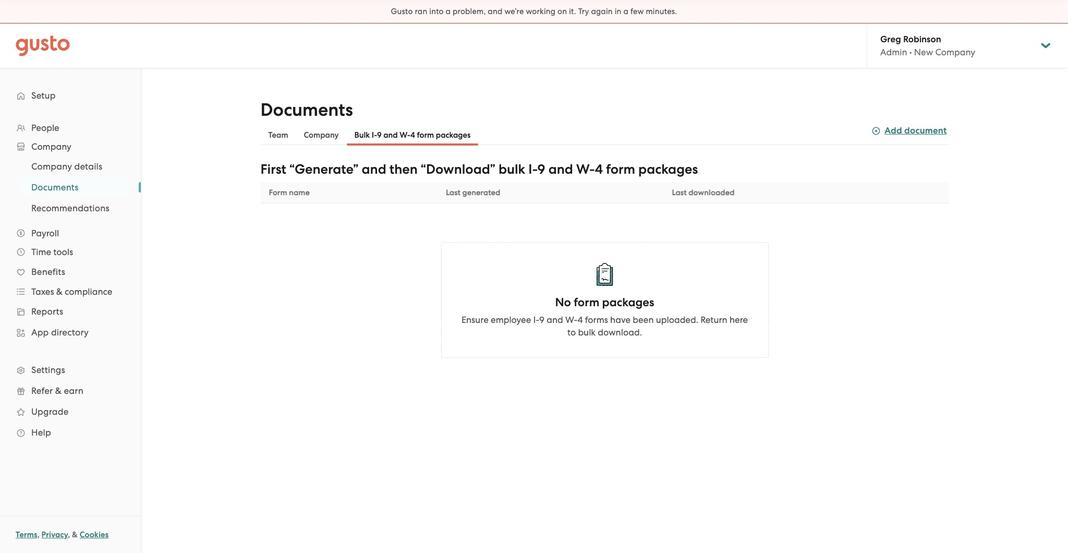Task type: locate. For each thing, give the bounding box(es) containing it.
1 last from the left
[[446, 188, 461, 197]]

2 vertical spatial i-
[[534, 315, 540, 325]]

company up the "generate"
[[304, 130, 339, 140]]

last generated
[[446, 188, 501, 197]]

packages up "download"
[[436, 130, 471, 140]]

w- inside ensure employee i-9 and w-4 forms have been uploaded. return here to bulk download.
[[566, 315, 578, 325]]

on
[[558, 7, 568, 16]]

9 inside ensure employee i-9 and w-4 forms have been uploaded. return here to bulk download.
[[540, 315, 545, 325]]

company down people
[[31, 141, 71, 152]]

&
[[56, 287, 63, 297], [55, 386, 62, 396], [72, 530, 78, 540]]

a
[[446, 7, 451, 16], [624, 7, 629, 16]]

company details link
[[19, 157, 130, 176]]

help
[[31, 427, 51, 438]]

a right in
[[624, 7, 629, 16]]

& inside "link"
[[55, 386, 62, 396]]

list
[[0, 118, 141, 443], [0, 156, 141, 219]]

& for earn
[[55, 386, 62, 396]]

documents down company details at the left top of page
[[31, 182, 79, 193]]

benefits link
[[10, 263, 130, 281]]

1 a from the left
[[446, 7, 451, 16]]

0 vertical spatial &
[[56, 287, 63, 297]]

& for compliance
[[56, 287, 63, 297]]

robinson
[[904, 34, 942, 45]]

privacy link
[[42, 530, 68, 540]]

1 horizontal spatial ,
[[68, 530, 70, 540]]

company button
[[10, 137, 130, 156]]

1 vertical spatial form
[[607, 161, 636, 177]]

1 vertical spatial w-
[[577, 161, 595, 177]]

greg robinson admin • new company
[[881, 34, 976, 57]]

2 vertical spatial 4
[[578, 315, 583, 325]]

1 horizontal spatial last
[[673, 188, 687, 197]]

ran
[[415, 7, 428, 16]]

0 vertical spatial 9
[[377, 130, 382, 140]]

taxes & compliance button
[[10, 282, 130, 301]]

tools
[[53, 247, 73, 257]]

4
[[411, 130, 415, 140], [595, 161, 603, 177], [578, 315, 583, 325]]

0 vertical spatial 4
[[411, 130, 415, 140]]

2 vertical spatial 9
[[540, 315, 545, 325]]

documents inside gusto navigation element
[[31, 182, 79, 193]]

2 last from the left
[[673, 188, 687, 197]]

return
[[701, 315, 728, 325]]

& left "cookies" button
[[72, 530, 78, 540]]

, left the privacy
[[37, 530, 40, 540]]

help link
[[10, 423, 130, 442]]

1 list from the top
[[0, 118, 141, 443]]

& inside dropdown button
[[56, 287, 63, 297]]

0 vertical spatial i-
[[372, 130, 377, 140]]

& right taxes
[[56, 287, 63, 297]]

payroll button
[[10, 224, 130, 243]]

bulk right to
[[579, 327, 596, 338]]

"download"
[[421, 161, 496, 177]]

packages inside button
[[436, 130, 471, 140]]

1 vertical spatial bulk
[[579, 327, 596, 338]]

2 list from the top
[[0, 156, 141, 219]]

0 horizontal spatial bulk
[[499, 161, 526, 177]]

2 vertical spatial w-
[[566, 315, 578, 325]]

& left earn
[[55, 386, 62, 396]]

0 vertical spatial bulk
[[499, 161, 526, 177]]

and
[[488, 7, 503, 16], [384, 130, 398, 140], [362, 161, 387, 177], [549, 161, 574, 177], [547, 315, 564, 325]]

4 inside ensure employee i-9 and w-4 forms have been uploaded. return here to bulk download.
[[578, 315, 583, 325]]

bulk i-9 and w-4 form packages button
[[347, 125, 479, 146]]

1 vertical spatial &
[[55, 386, 62, 396]]

a right into
[[446, 7, 451, 16]]

9
[[377, 130, 382, 140], [538, 161, 546, 177], [540, 315, 545, 325]]

0 vertical spatial w-
[[400, 130, 411, 140]]

company right new
[[936, 47, 976, 57]]

0 vertical spatial packages
[[436, 130, 471, 140]]

details
[[74, 161, 103, 172]]

last
[[446, 188, 461, 197], [673, 188, 687, 197]]

2 horizontal spatial form
[[607, 161, 636, 177]]

problem,
[[453, 7, 486, 16]]

,
[[37, 530, 40, 540], [68, 530, 70, 540]]

2 horizontal spatial 4
[[595, 161, 603, 177]]

bulk inside ensure employee i-9 and w-4 forms have been uploaded. return here to bulk download.
[[579, 327, 596, 338]]

it.
[[570, 7, 577, 16]]

2 vertical spatial &
[[72, 530, 78, 540]]

packages up have
[[603, 295, 655, 310]]

bulk
[[499, 161, 526, 177], [579, 327, 596, 338]]

last down "download"
[[446, 188, 461, 197]]

last downloaded
[[673, 188, 735, 197]]

1 horizontal spatial 4
[[578, 315, 583, 325]]

i- inside ensure employee i-9 and w-4 forms have been uploaded. return here to bulk download.
[[534, 315, 540, 325]]

documents
[[261, 99, 353, 121], [31, 182, 79, 193]]

documents up company button at the top of the page
[[261, 99, 353, 121]]

0 vertical spatial form
[[417, 130, 434, 140]]

payroll
[[31, 228, 59, 239]]

form
[[417, 130, 434, 140], [607, 161, 636, 177], [574, 295, 600, 310]]

1 horizontal spatial bulk
[[579, 327, 596, 338]]

company
[[936, 47, 976, 57], [304, 130, 339, 140], [31, 141, 71, 152], [31, 161, 72, 172]]

working
[[526, 7, 556, 16]]

2 a from the left
[[624, 7, 629, 16]]

0 horizontal spatial last
[[446, 188, 461, 197]]

last for last downloaded
[[673, 188, 687, 197]]

terms , privacy , & cookies
[[16, 530, 109, 540]]

0 horizontal spatial documents
[[31, 182, 79, 193]]

0 horizontal spatial ,
[[37, 530, 40, 540]]

packages
[[436, 130, 471, 140], [639, 161, 699, 177], [603, 295, 655, 310]]

0 horizontal spatial form
[[417, 130, 434, 140]]

packages up last downloaded
[[639, 161, 699, 177]]

greg
[[881, 34, 902, 45]]

"generate"
[[290, 161, 359, 177]]

setup
[[31, 90, 56, 101]]

gusto ran into a problem, and we're working on it. try again in a few minutes.
[[391, 7, 678, 16]]

cookies button
[[80, 529, 109, 541]]

1 vertical spatial packages
[[639, 161, 699, 177]]

0 horizontal spatial 4
[[411, 130, 415, 140]]

settings
[[31, 365, 65, 375]]

0 horizontal spatial a
[[446, 7, 451, 16]]

w-
[[400, 130, 411, 140], [577, 161, 595, 177], [566, 315, 578, 325]]

and inside button
[[384, 130, 398, 140]]

home image
[[16, 35, 70, 56]]

i- inside button
[[372, 130, 377, 140]]

company inside greg robinson admin • new company
[[936, 47, 976, 57]]

, left "cookies" button
[[68, 530, 70, 540]]

2 vertical spatial form
[[574, 295, 600, 310]]

0 vertical spatial documents
[[261, 99, 353, 121]]

refer
[[31, 386, 53, 396]]

compliance
[[65, 287, 112, 297]]

bulk
[[355, 130, 370, 140]]

last left downloaded
[[673, 188, 687, 197]]

time tools
[[31, 247, 73, 257]]

1 horizontal spatial a
[[624, 7, 629, 16]]

first
[[261, 161, 287, 177]]

reports link
[[10, 302, 130, 321]]

1 vertical spatial documents
[[31, 182, 79, 193]]

4 inside button
[[411, 130, 415, 140]]

to
[[568, 327, 576, 338]]

last for last generated
[[446, 188, 461, 197]]

gusto navigation element
[[0, 68, 141, 460]]

bulk up generated at the left top of page
[[499, 161, 526, 177]]

reports
[[31, 306, 63, 317]]



Task type: vqa. For each thing, say whether or not it's contained in the screenshot.
The Gusto
yes



Task type: describe. For each thing, give the bounding box(es) containing it.
few
[[631, 7, 644, 16]]

been
[[633, 315, 654, 325]]

1 vertical spatial i-
[[529, 161, 538, 177]]

form
[[269, 188, 287, 197]]

1 , from the left
[[37, 530, 40, 540]]

into
[[430, 7, 444, 16]]

download.
[[598, 327, 643, 338]]

employee
[[491, 315, 532, 325]]

and inside ensure employee i-9 and w-4 forms have been uploaded. return here to bulk download.
[[547, 315, 564, 325]]

settings link
[[10, 361, 130, 379]]

app directory link
[[10, 323, 130, 342]]

no
[[556, 295, 572, 310]]

new
[[915, 47, 934, 57]]

time
[[31, 247, 51, 257]]

people button
[[10, 118, 130, 137]]

refer & earn
[[31, 386, 83, 396]]

•
[[910, 47, 913, 57]]

people
[[31, 123, 59, 133]]

downloaded
[[689, 188, 735, 197]]

cookies
[[80, 530, 109, 540]]

documents link
[[19, 178, 130, 197]]

terms link
[[16, 530, 37, 540]]

1 horizontal spatial form
[[574, 295, 600, 310]]

list containing people
[[0, 118, 141, 443]]

add document link
[[873, 124, 948, 138]]

again
[[592, 7, 613, 16]]

benefits
[[31, 267, 65, 277]]

earn
[[64, 386, 83, 396]]

2 , from the left
[[68, 530, 70, 540]]

first "generate" and then "download" bulk i-9 and w-4 form packages
[[261, 161, 699, 177]]

ensure
[[462, 315, 489, 325]]

1 vertical spatial 4
[[595, 161, 603, 177]]

9 inside bulk i-9 and w-4 form packages button
[[377, 130, 382, 140]]

form name
[[269, 188, 310, 197]]

here
[[730, 315, 749, 325]]

add document
[[885, 125, 948, 136]]

company inside button
[[304, 130, 339, 140]]

recommendations
[[31, 203, 110, 213]]

time tools button
[[10, 243, 130, 262]]

taxes & compliance
[[31, 287, 112, 297]]

company details
[[31, 161, 103, 172]]

admin
[[881, 47, 908, 57]]

upgrade
[[31, 407, 69, 417]]

privacy
[[42, 530, 68, 540]]

have
[[611, 315, 631, 325]]

setup link
[[10, 86, 130, 105]]

in
[[615, 7, 622, 16]]

name
[[289, 188, 310, 197]]

generated
[[463, 188, 501, 197]]

refer & earn link
[[10, 382, 130, 400]]

ensure employee i-9 and w-4 forms have been uploaded. return here to bulk download.
[[462, 315, 749, 338]]

no form packages
[[556, 295, 655, 310]]

uploaded.
[[656, 315, 699, 325]]

list containing company details
[[0, 156, 141, 219]]

company inside dropdown button
[[31, 141, 71, 152]]

add
[[885, 125, 903, 136]]

company down company dropdown button
[[31, 161, 72, 172]]

bulk i-9 and w-4 form packages
[[355, 130, 471, 140]]

app directory
[[31, 327, 89, 338]]

1 horizontal spatial documents
[[261, 99, 353, 121]]

company button
[[296, 125, 347, 146]]

gusto
[[391, 7, 413, 16]]

terms
[[16, 530, 37, 540]]

taxes
[[31, 287, 54, 297]]

forms
[[586, 315, 609, 325]]

2 vertical spatial packages
[[603, 295, 655, 310]]

we're
[[505, 7, 524, 16]]

recommendations link
[[19, 199, 130, 218]]

w- inside bulk i-9 and w-4 form packages button
[[400, 130, 411, 140]]

team
[[269, 130, 288, 140]]

try
[[579, 7, 590, 16]]

then
[[390, 161, 418, 177]]

upgrade link
[[10, 402, 130, 421]]

app
[[31, 327, 49, 338]]

1 vertical spatial 9
[[538, 161, 546, 177]]

document
[[905, 125, 948, 136]]

team button
[[261, 125, 296, 146]]

directory
[[51, 327, 89, 338]]

minutes.
[[646, 7, 678, 16]]

form inside button
[[417, 130, 434, 140]]



